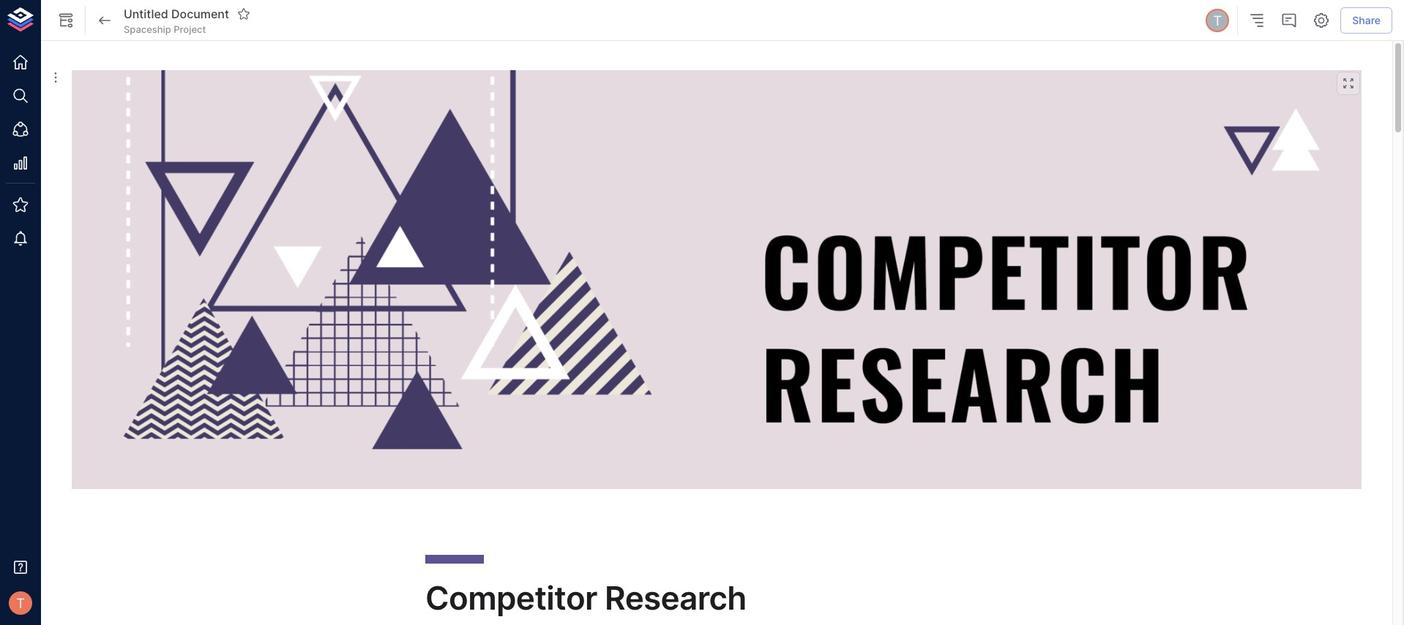 Task type: describe. For each thing, give the bounding box(es) containing it.
project
[[174, 23, 206, 35]]

go back image
[[96, 12, 113, 29]]

favorite image
[[237, 7, 250, 20]]

1 horizontal spatial t button
[[1204, 7, 1231, 34]]

settings image
[[1313, 12, 1330, 29]]

competitor
[[425, 579, 597, 619]]

show wiki image
[[57, 12, 75, 29]]

research
[[605, 579, 746, 619]]

spaceship
[[124, 23, 171, 35]]

share button
[[1341, 7, 1392, 34]]

0 horizontal spatial t button
[[4, 588, 37, 620]]

untitled document
[[124, 6, 229, 21]]



Task type: locate. For each thing, give the bounding box(es) containing it.
t button
[[1204, 7, 1231, 34], [4, 588, 37, 620]]

comments image
[[1281, 12, 1298, 29]]

spaceship project link
[[124, 23, 206, 36]]

0 horizontal spatial t
[[16, 596, 25, 612]]

1 vertical spatial t button
[[4, 588, 37, 620]]

1 vertical spatial t
[[16, 596, 25, 612]]

spaceship project
[[124, 23, 206, 35]]

0 vertical spatial t button
[[1204, 7, 1231, 34]]

document
[[171, 6, 229, 21]]

0 vertical spatial t
[[1213, 12, 1222, 28]]

1 horizontal spatial t
[[1213, 12, 1222, 28]]

share
[[1352, 14, 1381, 26]]

t
[[1213, 12, 1222, 28], [16, 596, 25, 612]]

untitled
[[124, 6, 168, 21]]

table of contents image
[[1248, 12, 1266, 29]]

competitor research
[[425, 579, 746, 619]]



Task type: vqa. For each thing, say whether or not it's contained in the screenshot.
SPACESHIP PROJECT link
yes



